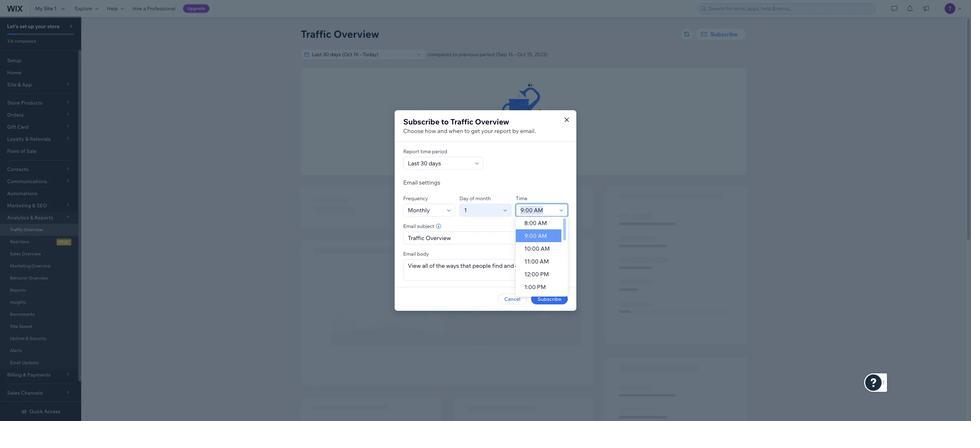 Task type: vqa. For each thing, say whether or not it's contained in the screenshot.
1:00 PM
yes



Task type: locate. For each thing, give the bounding box(es) containing it.
time up sales overview
[[20, 239, 29, 245]]

email for email updates
[[10, 361, 21, 366]]

period left (sep
[[480, 51, 495, 58]]

of for month
[[470, 196, 474, 202]]

am for 8:00 am
[[538, 220, 547, 227]]

1 horizontal spatial reports
[[34, 215, 53, 221]]

0 horizontal spatial subscribe
[[403, 117, 440, 126]]

setup
[[7, 57, 21, 64]]

site left speed
[[10, 324, 18, 330]]

8:00
[[524, 220, 537, 227]]

alerts
[[10, 348, 22, 354]]

0 horizontal spatial &
[[26, 336, 29, 342]]

pm for 1:00 pm
[[537, 284, 546, 291]]

1 horizontal spatial subscribe
[[538, 296, 561, 303]]

Day of month field
[[462, 204, 501, 217]]

2023)
[[535, 51, 548, 58]]

12:00 pm
[[524, 271, 549, 278]]

your right up
[[35, 23, 46, 30]]

your inside not enough traffic you'll get an overview once your site has more traffic.
[[526, 133, 535, 138]]

up
[[28, 23, 34, 30]]

0 horizontal spatial traffic overview
[[10, 227, 43, 233]]

enough
[[512, 125, 530, 131]]

time inside sidebar element
[[20, 239, 29, 245]]

subscribe to traffic overview choose how and when to get your report by email.
[[403, 117, 536, 135]]

1 vertical spatial &
[[26, 336, 29, 342]]

overview inside sales overview link
[[22, 252, 41, 257]]

1 horizontal spatial traffic overview
[[301, 28, 379, 40]]

1 horizontal spatial subscribe button
[[695, 28, 746, 41]]

(sep
[[496, 51, 507, 58]]

of for sale
[[20, 148, 25, 155]]

to left previous
[[453, 51, 457, 58]]

let's
[[7, 23, 18, 30]]

your inside sidebar element
[[35, 23, 46, 30]]

point
[[7, 148, 19, 155]]

0 horizontal spatial reports
[[10, 288, 26, 293]]

1 horizontal spatial get
[[483, 133, 489, 138]]

your inside subscribe to traffic overview choose how and when to get your report by email.
[[481, 128, 493, 135]]

&
[[30, 215, 33, 221], [26, 336, 29, 342]]

1:00
[[524, 284, 536, 291]]

of right day
[[470, 196, 474, 202]]

traffic inside subscribe to traffic overview choose how and when to get your report by email.
[[450, 117, 473, 126]]

1 vertical spatial reports
[[10, 288, 26, 293]]

0 vertical spatial reports
[[34, 215, 53, 221]]

subscribe button
[[695, 28, 746, 41], [531, 294, 568, 305]]

am for 9:00 am
[[538, 233, 547, 240]]

1 vertical spatial of
[[470, 196, 474, 202]]

body
[[417, 251, 429, 258]]

subject
[[417, 223, 434, 230]]

1 horizontal spatial to
[[453, 51, 457, 58]]

16
[[508, 51, 513, 58]]

updates
[[22, 361, 39, 366]]

2 horizontal spatial traffic
[[450, 117, 473, 126]]

time
[[516, 196, 527, 202]]

10:00 am
[[524, 245, 550, 253]]

1 horizontal spatial &
[[30, 215, 33, 221]]

email for email body
[[403, 251, 416, 258]]

pm for 12:00 pm
[[540, 271, 549, 278]]

am inside option
[[538, 233, 547, 240]]

reports inside popup button
[[34, 215, 53, 221]]

marketing
[[10, 264, 30, 269]]

& inside popup button
[[30, 215, 33, 221]]

& for analytics
[[30, 215, 33, 221]]

2 vertical spatial subscribe
[[538, 296, 561, 303]]

subscribe inside subscribe to traffic overview choose how and when to get your report by email.
[[403, 117, 440, 126]]

overview inside traffic overview link
[[24, 227, 43, 233]]

0 horizontal spatial site
[[10, 324, 18, 330]]

upgrade button
[[183, 4, 209, 13]]

11:00 am
[[524, 258, 549, 265]]

Search for tools, apps, help & more... field
[[706, 4, 873, 14]]

0 horizontal spatial subscribe button
[[531, 294, 568, 305]]

0 horizontal spatial time
[[20, 239, 29, 245]]

oct
[[517, 51, 526, 58]]

0 vertical spatial subscribe button
[[695, 28, 746, 41]]

list box containing 8:00 am
[[516, 217, 568, 307]]

email for email subject
[[403, 223, 416, 230]]

report
[[403, 149, 419, 155]]

site left 1
[[44, 5, 53, 12]]

email
[[403, 179, 418, 186], [403, 223, 416, 230], [403, 251, 416, 258], [10, 361, 21, 366]]

2 horizontal spatial your
[[526, 133, 535, 138]]

1 vertical spatial pm
[[537, 284, 546, 291]]

overview inside subscribe to traffic overview choose how and when to get your report by email.
[[475, 117, 509, 126]]

email inside sidebar element
[[10, 361, 21, 366]]

of inside sidebar element
[[20, 148, 25, 155]]

9:00 am
[[524, 233, 547, 240]]

1 horizontal spatial time
[[420, 149, 431, 155]]

reports link
[[0, 285, 78, 297]]

traffic overview link
[[0, 224, 78, 236]]

1 vertical spatial to
[[441, 117, 449, 126]]

Time field
[[518, 204, 558, 217]]

benchmarks
[[10, 312, 35, 317]]

list box
[[516, 217, 568, 307]]

0 horizontal spatial get
[[471, 128, 480, 135]]

security
[[30, 336, 46, 342]]

not
[[502, 125, 510, 131]]

subscribe
[[710, 31, 738, 38], [403, 117, 440, 126], [538, 296, 561, 303]]

0 vertical spatial time
[[420, 149, 431, 155]]

uptime
[[10, 336, 25, 342]]

Email body text field
[[404, 260, 568, 281]]

home
[[7, 69, 21, 76]]

1 vertical spatial traffic overview
[[10, 227, 43, 233]]

0 horizontal spatial of
[[20, 148, 25, 155]]

15,
[[527, 51, 533, 58]]

am right 8:00 at the right of the page
[[538, 220, 547, 227]]

email updates link
[[0, 357, 78, 369]]

2:00
[[524, 297, 536, 304]]

month
[[476, 196, 491, 202]]

to for subscribe
[[441, 117, 449, 126]]

to
[[453, 51, 457, 58], [441, 117, 449, 126], [464, 128, 470, 135]]

get
[[471, 128, 480, 135], [483, 133, 489, 138]]

traffic
[[301, 28, 331, 40], [450, 117, 473, 126], [10, 227, 23, 233]]

0 vertical spatial traffic overview
[[301, 28, 379, 40]]

0 vertical spatial site
[[44, 5, 53, 12]]

overview for sales overview link in the left bottom of the page
[[22, 252, 41, 257]]

pm right 2:00
[[537, 297, 546, 304]]

let's set up your store
[[7, 23, 60, 30]]

reports
[[34, 215, 53, 221], [10, 288, 26, 293]]

0 vertical spatial pm
[[540, 271, 549, 278]]

cancel button
[[498, 294, 527, 305]]

2 vertical spatial pm
[[537, 297, 546, 304]]

get inside not enough traffic you'll get an overview once your site has more traffic.
[[483, 133, 489, 138]]

has
[[544, 133, 551, 138]]

traffic inside sidebar element
[[10, 227, 23, 233]]

traffic overview
[[301, 28, 379, 40], [10, 227, 43, 233]]

am right 11:00
[[540, 258, 549, 265]]

0 vertical spatial of
[[20, 148, 25, 155]]

set
[[19, 23, 27, 30]]

am right 10:00
[[541, 245, 550, 253]]

reports up traffic overview link
[[34, 215, 53, 221]]

uptime & security
[[10, 336, 46, 342]]

to for compared
[[453, 51, 457, 58]]

9:00
[[524, 233, 537, 240]]

0 horizontal spatial traffic
[[10, 227, 23, 233]]

1 horizontal spatial traffic
[[301, 28, 331, 40]]

& right uptime
[[26, 336, 29, 342]]

1 horizontal spatial period
[[480, 51, 495, 58]]

2 horizontal spatial to
[[464, 128, 470, 135]]

time
[[420, 149, 431, 155], [20, 239, 29, 245]]

1 vertical spatial subscribe
[[403, 117, 440, 126]]

time for report
[[420, 149, 431, 155]]

1 horizontal spatial your
[[481, 128, 493, 135]]

am for 10:00 am
[[541, 245, 550, 253]]

1 vertical spatial site
[[10, 324, 18, 330]]

0 vertical spatial to
[[453, 51, 457, 58]]

am right 9:00
[[538, 233, 547, 240]]

period
[[480, 51, 495, 58], [432, 149, 447, 155]]

upgrade
[[187, 6, 205, 11]]

pm right 12:00
[[540, 271, 549, 278]]

automations link
[[0, 188, 78, 200]]

email subject
[[403, 223, 434, 230]]

of
[[20, 148, 25, 155], [470, 196, 474, 202]]

email left body
[[403, 251, 416, 258]]

email up frequency
[[403, 179, 418, 186]]

None field
[[310, 50, 415, 59]]

professional
[[147, 5, 175, 12]]

time right report
[[420, 149, 431, 155]]

your left "report"
[[481, 128, 493, 135]]

reports up insights
[[10, 288, 26, 293]]

pm right 1:00
[[537, 284, 546, 291]]

to up the and on the top of the page
[[441, 117, 449, 126]]

site inside sidebar element
[[10, 324, 18, 330]]

email down alerts
[[10, 361, 21, 366]]

0 vertical spatial &
[[30, 215, 33, 221]]

1 vertical spatial traffic
[[450, 117, 473, 126]]

1:00 pm
[[524, 284, 546, 291]]

your left the site in the right top of the page
[[526, 133, 535, 138]]

1 vertical spatial period
[[432, 149, 447, 155]]

1 horizontal spatial of
[[470, 196, 474, 202]]

point of sale
[[7, 148, 37, 155]]

2 vertical spatial traffic
[[10, 227, 23, 233]]

& right analytics
[[30, 215, 33, 221]]

overview inside behavior overview link
[[29, 276, 48, 281]]

1 vertical spatial time
[[20, 239, 29, 245]]

help button
[[103, 0, 128, 17]]

period up report time period field
[[432, 149, 447, 155]]

0 vertical spatial subscribe
[[710, 31, 738, 38]]

to left the you'll
[[464, 128, 470, 135]]

overview inside marketing overview link
[[31, 264, 51, 269]]

site
[[44, 5, 53, 12], [10, 324, 18, 330]]

access
[[44, 409, 60, 415]]

0 horizontal spatial to
[[441, 117, 449, 126]]

email left subject
[[403, 223, 416, 230]]

1 vertical spatial subscribe button
[[531, 294, 568, 305]]

sidebar element
[[0, 17, 81, 422]]

of left sale
[[20, 148, 25, 155]]

0 horizontal spatial your
[[35, 23, 46, 30]]



Task type: describe. For each thing, give the bounding box(es) containing it.
insights link
[[0, 297, 78, 309]]

email.
[[520, 128, 536, 135]]

9:00 am option
[[516, 230, 561, 243]]

get inside subscribe to traffic overview choose how and when to get your report by email.
[[471, 128, 480, 135]]

behavior overview
[[10, 276, 48, 281]]

by
[[512, 128, 519, 135]]

0 vertical spatial period
[[480, 51, 495, 58]]

my site 1
[[35, 5, 57, 12]]

my
[[35, 5, 43, 12]]

overview for traffic overview link
[[24, 227, 43, 233]]

11:00
[[524, 258, 539, 265]]

1/6
[[7, 38, 14, 44]]

1
[[54, 5, 57, 12]]

once
[[515, 133, 525, 138]]

2:00 pm
[[524, 297, 546, 304]]

automations
[[7, 191, 37, 197]]

benchmarks link
[[0, 309, 78, 321]]

traffic overview inside sidebar element
[[10, 227, 43, 233]]

overview for marketing overview link
[[31, 264, 51, 269]]

compared
[[428, 51, 451, 58]]

quick access
[[29, 409, 60, 415]]

settings
[[419, 179, 440, 186]]

more
[[552, 133, 562, 138]]

1/6 completed
[[7, 38, 36, 44]]

analytics & reports
[[7, 215, 53, 221]]

2 vertical spatial to
[[464, 128, 470, 135]]

home link
[[0, 67, 78, 79]]

report
[[494, 128, 511, 135]]

insights
[[10, 300, 26, 305]]

email for email settings
[[403, 179, 418, 186]]

report time period
[[403, 149, 447, 155]]

speed
[[19, 324, 32, 330]]

when
[[449, 128, 463, 135]]

real-time
[[10, 239, 29, 245]]

and
[[437, 128, 447, 135]]

day of month
[[460, 196, 491, 202]]

how
[[425, 128, 436, 135]]

1 horizontal spatial site
[[44, 5, 53, 12]]

new
[[59, 240, 69, 245]]

store
[[47, 23, 60, 30]]

Email subject field
[[406, 232, 565, 244]]

traffic
[[531, 125, 545, 131]]

compared to previous period (sep 16 - oct 15, 2023)
[[428, 51, 548, 58]]

setup link
[[0, 55, 78, 67]]

behavior
[[10, 276, 28, 281]]

email updates
[[10, 361, 39, 366]]

marketing overview
[[10, 264, 51, 269]]

sales overview link
[[0, 248, 78, 260]]

marketing overview link
[[0, 260, 78, 273]]

Frequency field
[[406, 204, 445, 217]]

& for uptime
[[26, 336, 29, 342]]

point of sale link
[[0, 145, 78, 157]]

you'll
[[471, 133, 482, 138]]

overview for behavior overview link
[[29, 276, 48, 281]]

pm for 2:00 pm
[[537, 297, 546, 304]]

behavior overview link
[[0, 273, 78, 285]]

completed
[[15, 38, 36, 44]]

sales overview
[[10, 252, 41, 257]]

not enough traffic you'll get an overview once your site has more traffic.
[[471, 125, 576, 138]]

an
[[490, 133, 495, 138]]

hire a professional link
[[128, 0, 180, 17]]

am for 11:00 am
[[540, 258, 549, 265]]

previous
[[458, 51, 478, 58]]

time for real-
[[20, 239, 29, 245]]

hire a professional
[[132, 5, 175, 12]]

12:00
[[524, 271, 539, 278]]

a
[[143, 5, 146, 12]]

10:00
[[524, 245, 539, 253]]

2 horizontal spatial subscribe
[[710, 31, 738, 38]]

analytics
[[7, 215, 29, 221]]

0 horizontal spatial period
[[432, 149, 447, 155]]

hire
[[132, 5, 142, 12]]

Report time period field
[[406, 157, 473, 170]]

choose
[[403, 128, 424, 135]]

sales
[[10, 252, 21, 257]]

-
[[514, 51, 516, 58]]

traffic.
[[563, 133, 576, 138]]

analytics & reports button
[[0, 212, 78, 224]]

site
[[536, 133, 543, 138]]

day
[[460, 196, 469, 202]]

explore
[[75, 5, 92, 12]]

page skeleton image
[[301, 186, 746, 422]]

cancel
[[504, 296, 521, 303]]

0 vertical spatial traffic
[[301, 28, 331, 40]]

real-
[[10, 239, 20, 245]]

site speed link
[[0, 321, 78, 333]]

sale
[[26, 148, 37, 155]]

quick
[[29, 409, 43, 415]]

help
[[107, 5, 118, 12]]



